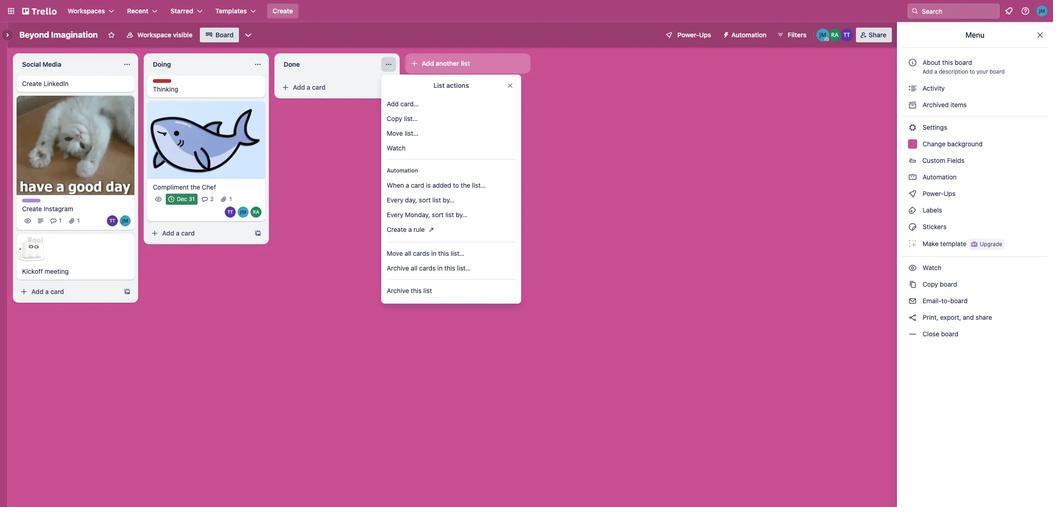Task type: describe. For each thing, give the bounding box(es) containing it.
create instagram link
[[22, 205, 129, 214]]

create linkedin
[[22, 80, 69, 88]]

export,
[[941, 314, 962, 322]]

2 vertical spatial jeremy miller (jeremymiller198) image
[[120, 216, 131, 227]]

change background link
[[903, 137, 1048, 152]]

upgrade button
[[969, 239, 1005, 250]]

create for create instagram
[[22, 205, 42, 213]]

filters button
[[774, 28, 810, 42]]

Search field
[[919, 4, 1000, 18]]

move for move all cards in this list…
[[387, 250, 403, 258]]

settings
[[921, 123, 948, 131]]

by… for every day, sort list by…
[[443, 196, 455, 204]]

this down archive all cards in this list…
[[411, 287, 422, 295]]

about
[[923, 59, 941, 66]]

terry turtle (terryturtle) image
[[841, 29, 853, 41]]

thoughts
[[153, 79, 178, 86]]

1 vertical spatial power-ups
[[921, 190, 958, 198]]

0 notifications image
[[1004, 6, 1015, 17]]

copy for copy board
[[923, 281, 939, 288]]

create linkedin link
[[22, 79, 129, 88]]

sm image for watch
[[908, 264, 918, 273]]

1 vertical spatial watch link
[[903, 261, 1048, 275]]

add a card for doing
[[162, 229, 195, 237]]

custom
[[923, 157, 946, 164]]

2 horizontal spatial automation
[[921, 173, 957, 181]]

print, export, and share link
[[903, 310, 1048, 325]]

email-
[[923, 297, 942, 305]]

by… for every monday, sort list by…
[[456, 211, 468, 219]]

a down the dec 31 checkbox
[[176, 229, 180, 237]]

create for create linkedin
[[22, 80, 42, 88]]

sm image for print, export, and share
[[908, 313, 918, 322]]

to inside about this board add a description to your board
[[970, 68, 975, 75]]

power-ups button
[[659, 28, 717, 42]]

all for archive
[[411, 264, 418, 272]]

every monday, sort list by…
[[387, 211, 468, 219]]

copy list… link
[[381, 111, 521, 126]]

back to home image
[[22, 4, 57, 18]]

sm image for labels
[[908, 206, 918, 215]]

starred
[[171, 7, 193, 15]]

compliment the chef
[[153, 183, 216, 191]]

Dec 31 checkbox
[[166, 194, 198, 205]]

workspaces button
[[62, 4, 120, 18]]

custom fields
[[923, 157, 965, 164]]

Done text field
[[278, 57, 380, 72]]

2 horizontal spatial add a card button
[[278, 80, 381, 95]]

list… down the move all cards in this list… link
[[457, 264, 471, 272]]

is
[[426, 182, 431, 189]]

rule
[[414, 226, 425, 234]]

sm image for archived items
[[908, 100, 918, 110]]

email-to-board
[[921, 297, 968, 305]]

change background
[[921, 140, 983, 148]]

in for archive all cards in this list…
[[438, 264, 443, 272]]

activity link
[[903, 81, 1048, 96]]

cards for move
[[413, 250, 430, 258]]

workspace visible
[[137, 31, 193, 39]]

jeremy miller (jeremymiller198) image
[[238, 207, 249, 218]]

board inside close board link
[[942, 330, 959, 338]]

add a card button for doing
[[147, 226, 251, 241]]

2
[[210, 196, 214, 203]]

workspaces
[[68, 7, 105, 15]]

card for add a card "button" related to doing
[[181, 229, 195, 237]]

close board link
[[903, 327, 1048, 342]]

cards for archive
[[419, 264, 436, 272]]

your
[[977, 68, 989, 75]]

sort for monday,
[[432, 211, 444, 219]]

1 vertical spatial to
[[453, 182, 459, 189]]

add left card…
[[387, 100, 399, 108]]

0 vertical spatial watch link
[[381, 141, 521, 156]]

fields
[[947, 157, 965, 164]]

all for move
[[405, 250, 411, 258]]

create for create a rule
[[387, 226, 407, 234]]

list down every day, sort list by… link
[[446, 211, 454, 219]]

thoughts thinking
[[153, 79, 178, 93]]

move for move list…
[[387, 129, 403, 137]]

meeting
[[45, 268, 69, 276]]

email-to-board link
[[903, 294, 1048, 309]]

move list…
[[387, 129, 419, 137]]

1 vertical spatial watch
[[921, 264, 944, 272]]

workspace visible button
[[121, 28, 198, 42]]

print, export, and share
[[921, 314, 993, 322]]

add down done at the left top of page
[[293, 83, 305, 91]]

instagram
[[44, 205, 73, 213]]

add a card for social media
[[31, 288, 64, 296]]

description
[[939, 68, 969, 75]]

0 horizontal spatial 1
[[59, 218, 62, 225]]

every for every monday, sort list by…
[[387, 211, 404, 219]]

every day, sort list by…
[[387, 196, 455, 204]]

pete ghost image
[[16, 234, 45, 264]]

list… down card…
[[404, 115, 418, 123]]

make template
[[921, 240, 967, 248]]

to-
[[942, 297, 951, 305]]

beyond imagination
[[19, 30, 98, 40]]

thinking
[[153, 85, 178, 93]]

another
[[436, 59, 459, 67]]

share
[[976, 314, 993, 322]]

power-ups link
[[903, 187, 1048, 201]]

this up archive all cards in this list… link
[[438, 250, 449, 258]]

kickoff
[[22, 268, 43, 276]]

board link
[[200, 28, 239, 42]]

sort for day,
[[419, 196, 431, 204]]

custom fields button
[[903, 153, 1048, 168]]

card for add a card "button" corresponding to social media
[[50, 288, 64, 296]]

the inside compliment the chef link
[[191, 183, 200, 191]]

sm image for stickers
[[908, 223, 918, 232]]

compliment
[[153, 183, 189, 191]]

automation inside button
[[732, 31, 767, 39]]

sm image inside automation button
[[719, 28, 732, 41]]

card…
[[401, 100, 419, 108]]

media
[[43, 60, 61, 68]]

sm image for automation
[[908, 173, 918, 182]]

stickers link
[[903, 220, 1048, 234]]

doing
[[153, 60, 171, 68]]

Doing text field
[[147, 57, 249, 72]]

primary element
[[0, 0, 1054, 22]]

a down done text field
[[307, 83, 310, 91]]

board inside email-to-board link
[[951, 297, 968, 305]]

when a card is added to the list…
[[387, 182, 486, 189]]

recent button
[[122, 4, 163, 18]]

compliment the chef link
[[153, 183, 260, 192]]

this down the move all cards in this list… link
[[445, 264, 455, 272]]

social
[[22, 60, 41, 68]]

1 horizontal spatial ups
[[944, 190, 956, 198]]

2 horizontal spatial jeremy miller (jeremymiller198) image
[[1037, 6, 1048, 17]]

linkedin
[[44, 80, 69, 88]]

1 for 2
[[229, 196, 232, 203]]

done
[[284, 60, 300, 68]]

chef
[[202, 183, 216, 191]]

filters
[[788, 31, 807, 39]]

actions
[[447, 82, 469, 89]]

create a rule link
[[381, 223, 521, 239]]

the inside when a card is added to the list… link
[[461, 182, 471, 189]]

move all cards in this list… link
[[381, 246, 521, 261]]

list inside button
[[461, 59, 470, 67]]

Board name text field
[[15, 28, 102, 42]]

list… up every day, sort list by… link
[[472, 182, 486, 189]]

move all cards in this list…
[[387, 250, 465, 258]]

templates button
[[210, 4, 262, 18]]

template
[[941, 240, 967, 248]]



Task type: locate. For each thing, give the bounding box(es) containing it.
thinking link
[[153, 85, 260, 94]]

this up description at the top
[[943, 59, 954, 66]]

a down 'about' on the top right of page
[[935, 68, 938, 75]]

labels
[[921, 206, 943, 214]]

list
[[461, 59, 470, 67], [433, 196, 441, 204], [446, 211, 454, 219], [424, 287, 432, 295]]

1 horizontal spatial add a card button
[[147, 226, 251, 241]]

menu
[[966, 31, 985, 39]]

sm image left "settings"
[[908, 123, 918, 132]]

a
[[935, 68, 938, 75], [307, 83, 310, 91], [406, 182, 409, 189], [408, 226, 412, 234], [176, 229, 180, 237], [45, 288, 49, 296]]

0 vertical spatial every
[[387, 196, 404, 204]]

2 every from the top
[[387, 211, 404, 219]]

watch link up copy board link
[[903, 261, 1048, 275]]

and
[[963, 314, 974, 322]]

archived items
[[921, 101, 967, 109]]

every inside every day, sort list by… link
[[387, 196, 404, 204]]

copy list…
[[387, 115, 418, 123]]

this member is an admin of this board. image
[[825, 37, 829, 41]]

0 horizontal spatial by…
[[443, 196, 455, 204]]

0 horizontal spatial the
[[191, 183, 200, 191]]

1 vertical spatial jeremy miller (jeremymiller198) image
[[817, 29, 830, 41]]

1
[[229, 196, 232, 203], [59, 218, 62, 225], [77, 218, 80, 225]]

to right added
[[453, 182, 459, 189]]

add a card down the dec 31 checkbox
[[162, 229, 195, 237]]

dec
[[177, 196, 187, 203]]

0 vertical spatial add a card
[[293, 83, 326, 91]]

card down dec 31
[[181, 229, 195, 237]]

add a card
[[293, 83, 326, 91], [162, 229, 195, 237], [31, 288, 64, 296]]

automation link
[[903, 170, 1048, 185]]

board
[[955, 59, 973, 66], [990, 68, 1005, 75], [940, 281, 958, 288], [951, 297, 968, 305], [942, 330, 959, 338]]

2 horizontal spatial 1
[[229, 196, 232, 203]]

sm image for make template
[[908, 239, 918, 248]]

open information menu image
[[1021, 6, 1031, 16]]

share button
[[856, 28, 892, 42]]

add another list
[[422, 59, 470, 67]]

ups left automation button
[[699, 31, 712, 39]]

0 horizontal spatial copy
[[387, 115, 402, 123]]

add card…
[[387, 100, 419, 108]]

list
[[434, 82, 445, 89]]

2 sm image from the top
[[908, 100, 918, 110]]

settings link
[[903, 120, 1048, 135]]

create inside button
[[273, 7, 293, 15]]

starred button
[[165, 4, 208, 18]]

every for every day, sort list by…
[[387, 196, 404, 204]]

search image
[[912, 7, 919, 15]]

1 every from the top
[[387, 196, 404, 204]]

0 vertical spatial all
[[405, 250, 411, 258]]

sort down every day, sort list by… link
[[432, 211, 444, 219]]

automation down custom fields
[[921, 173, 957, 181]]

board
[[216, 31, 234, 39]]

sm image inside close board link
[[908, 330, 918, 339]]

dec 31
[[177, 196, 195, 203]]

a left rule on the left top of page
[[408, 226, 412, 234]]

sm image inside labels link
[[908, 206, 918, 215]]

board up description at the top
[[955, 59, 973, 66]]

every day, sort list by… link
[[381, 193, 521, 208]]

watch link
[[381, 141, 521, 156], [903, 261, 1048, 275]]

2 archive from the top
[[387, 287, 409, 295]]

a inside about this board add a description to your board
[[935, 68, 938, 75]]

1 down create instagram link
[[77, 218, 80, 225]]

sm image for activity
[[908, 84, 918, 93]]

1 vertical spatial all
[[411, 264, 418, 272]]

sm image inside print, export, and share link
[[908, 313, 918, 322]]

list…
[[404, 115, 418, 123], [405, 129, 419, 137], [472, 182, 486, 189], [451, 250, 465, 258], [457, 264, 471, 272]]

sm image left copy board
[[908, 280, 918, 289]]

day,
[[405, 196, 417, 204]]

sm image for power-ups
[[908, 189, 918, 199]]

activity
[[921, 84, 945, 92]]

copy up move list…
[[387, 115, 402, 123]]

1 vertical spatial every
[[387, 211, 404, 219]]

ruby anderson (rubyanderson7) image
[[829, 29, 842, 41]]

kickoff meeting link
[[22, 267, 129, 277]]

items
[[951, 101, 967, 109]]

0 vertical spatial sort
[[419, 196, 431, 204]]

create for create
[[273, 7, 293, 15]]

0 horizontal spatial terry turtle (terryturtle) image
[[107, 216, 118, 227]]

automation button
[[719, 28, 772, 42]]

0 horizontal spatial add a card
[[31, 288, 64, 296]]

add inside about this board add a description to your board
[[923, 68, 933, 75]]

0 vertical spatial move
[[387, 129, 403, 137]]

board down export, on the bottom
[[942, 330, 959, 338]]

jeremy miller (jeremymiller198) image
[[1037, 6, 1048, 17], [817, 29, 830, 41], [120, 216, 131, 227]]

archive down archive all cards in this list…
[[387, 287, 409, 295]]

1 horizontal spatial add a card
[[162, 229, 195, 237]]

archive for archive this list
[[387, 287, 409, 295]]

0 horizontal spatial watch link
[[381, 141, 521, 156]]

color: bold red, title: "thoughts" element
[[153, 79, 178, 86]]

monday,
[[405, 211, 430, 219]]

list down when a card is added to the list…
[[433, 196, 441, 204]]

card for add a card "button" to the right
[[312, 83, 326, 91]]

customize views image
[[244, 30, 253, 40]]

every up create a rule
[[387, 211, 404, 219]]

print,
[[923, 314, 939, 322]]

list down archive all cards in this list…
[[424, 287, 432, 295]]

31
[[189, 196, 195, 203]]

archive this list
[[387, 287, 432, 295]]

1 horizontal spatial by…
[[456, 211, 468, 219]]

0 vertical spatial in
[[431, 250, 437, 258]]

ruby anderson (rubyanderson7) image
[[251, 207, 262, 218]]

create button
[[267, 4, 299, 18]]

card down done text field
[[312, 83, 326, 91]]

create from template… image
[[254, 230, 262, 237]]

1 horizontal spatial the
[[461, 182, 471, 189]]

list… down copy list…
[[405, 129, 419, 137]]

create
[[273, 7, 293, 15], [22, 80, 42, 88], [22, 205, 42, 213], [387, 226, 407, 234]]

ups
[[699, 31, 712, 39], [944, 190, 956, 198]]

terry turtle (terryturtle) image down create instagram link
[[107, 216, 118, 227]]

add a card button down done text field
[[278, 80, 381, 95]]

0 vertical spatial cards
[[413, 250, 430, 258]]

by…
[[443, 196, 455, 204], [456, 211, 468, 219]]

2 move from the top
[[387, 250, 403, 258]]

beyond
[[19, 30, 49, 40]]

sm image for settings
[[908, 123, 918, 132]]

1 horizontal spatial power-
[[923, 190, 944, 198]]

add a card button for social media
[[17, 285, 120, 300]]

every inside every monday, sort list by… link
[[387, 211, 404, 219]]

0 horizontal spatial power-
[[678, 31, 699, 39]]

all
[[405, 250, 411, 258], [411, 264, 418, 272]]

sm image
[[908, 84, 918, 93], [908, 100, 918, 110], [908, 123, 918, 132], [908, 206, 918, 215], [908, 223, 918, 232], [908, 280, 918, 289], [908, 297, 918, 306], [908, 313, 918, 322]]

archived items link
[[903, 98, 1048, 112]]

automation up when
[[387, 167, 418, 174]]

0 vertical spatial archive
[[387, 264, 409, 272]]

1 right the 2
[[229, 196, 232, 203]]

sm image inside activity link
[[908, 84, 918, 93]]

0 vertical spatial jeremy miller (jeremymiller198) image
[[1037, 6, 1048, 17]]

close
[[923, 330, 940, 338]]

automation
[[732, 31, 767, 39], [387, 167, 418, 174], [921, 173, 957, 181]]

1 horizontal spatial in
[[438, 264, 443, 272]]

archive all cards in this list…
[[387, 264, 471, 272]]

cards down move all cards in this list… at the left of the page
[[419, 264, 436, 272]]

sm image inside automation link
[[908, 173, 918, 182]]

imagination
[[51, 30, 98, 40]]

archive up archive this list
[[387, 264, 409, 272]]

terry turtle (terryturtle) image left jeremy miller (jeremymiller198) icon
[[225, 207, 236, 218]]

1 sm image from the top
[[908, 84, 918, 93]]

6 sm image from the top
[[908, 280, 918, 289]]

sm image for close board
[[908, 330, 918, 339]]

1 horizontal spatial watch
[[921, 264, 944, 272]]

a right when
[[406, 182, 409, 189]]

0 horizontal spatial watch
[[387, 144, 406, 152]]

archive this list link
[[381, 284, 521, 299]]

card left is
[[411, 182, 424, 189]]

close board
[[921, 330, 959, 338]]

sm image
[[719, 28, 732, 41], [908, 173, 918, 182], [908, 189, 918, 199], [908, 239, 918, 248], [908, 264, 918, 273], [908, 330, 918, 339]]

1 vertical spatial add a card button
[[147, 226, 251, 241]]

1 horizontal spatial jeremy miller (jeremymiller198) image
[[817, 29, 830, 41]]

automation left filters button
[[732, 31, 767, 39]]

add a card button
[[278, 80, 381, 95], [147, 226, 251, 241], [17, 285, 120, 300]]

0 horizontal spatial ups
[[699, 31, 712, 39]]

in
[[431, 250, 437, 258], [438, 264, 443, 272]]

1 move from the top
[[387, 129, 403, 137]]

0 horizontal spatial to
[[453, 182, 459, 189]]

0 vertical spatial add a card button
[[278, 80, 381, 95]]

power- inside button
[[678, 31, 699, 39]]

add
[[422, 59, 434, 67], [923, 68, 933, 75], [293, 83, 305, 91], [387, 100, 399, 108], [162, 229, 174, 237], [31, 288, 44, 296]]

archive for archive all cards in this list…
[[387, 264, 409, 272]]

terry turtle (terryturtle) image for jeremy miller (jeremymiller198) icon
[[225, 207, 236, 218]]

copy board
[[921, 281, 958, 288]]

change
[[923, 140, 946, 148]]

ups down automation link
[[944, 190, 956, 198]]

color: purple, title: none image
[[22, 199, 41, 203]]

move down copy list…
[[387, 129, 403, 137]]

copy board link
[[903, 277, 1048, 292]]

2 vertical spatial add a card
[[31, 288, 64, 296]]

1 horizontal spatial automation
[[732, 31, 767, 39]]

card down the meeting
[[50, 288, 64, 296]]

2 horizontal spatial add a card
[[293, 83, 326, 91]]

create inside 'link'
[[22, 80, 42, 88]]

1 horizontal spatial power-ups
[[921, 190, 958, 198]]

sort
[[419, 196, 431, 204], [432, 211, 444, 219]]

the up 31
[[191, 183, 200, 191]]

sm image inside stickers link
[[908, 223, 918, 232]]

add inside button
[[422, 59, 434, 67]]

all down create a rule
[[405, 250, 411, 258]]

sort right day,
[[419, 196, 431, 204]]

0 vertical spatial copy
[[387, 115, 402, 123]]

card
[[312, 83, 326, 91], [411, 182, 424, 189], [181, 229, 195, 237], [50, 288, 64, 296]]

add left another
[[422, 59, 434, 67]]

sm image left print,
[[908, 313, 918, 322]]

sm image inside power-ups link
[[908, 189, 918, 199]]

a down kickoff meeting
[[45, 288, 49, 296]]

0 vertical spatial power-ups
[[678, 31, 712, 39]]

add a card button down kickoff meeting "link"
[[17, 285, 120, 300]]

every down when
[[387, 196, 404, 204]]

sm image left archived
[[908, 100, 918, 110]]

background
[[948, 140, 983, 148]]

workspace
[[137, 31, 171, 39]]

create from template… image
[[123, 289, 131, 296]]

4 sm image from the top
[[908, 206, 918, 215]]

1 horizontal spatial 1
[[77, 218, 80, 225]]

in down the move all cards in this list… link
[[438, 264, 443, 272]]

1 for 1
[[77, 218, 80, 225]]

visible
[[173, 31, 193, 39]]

1 archive from the top
[[387, 264, 409, 272]]

8 sm image from the top
[[908, 313, 918, 322]]

by… down every day, sort list by… link
[[456, 211, 468, 219]]

sm image left labels
[[908, 206, 918, 215]]

terry turtle (terryturtle) image for jeremy miller (jeremymiller198) image to the bottom
[[107, 216, 118, 227]]

1 horizontal spatial terry turtle (terryturtle) image
[[225, 207, 236, 218]]

sm image left the activity
[[908, 84, 918, 93]]

1 down instagram
[[59, 218, 62, 225]]

board right your
[[990, 68, 1005, 75]]

add down 'about' on the top right of page
[[923, 68, 933, 75]]

0 vertical spatial to
[[970, 68, 975, 75]]

stickers
[[921, 223, 947, 231]]

5 sm image from the top
[[908, 223, 918, 232]]

list right another
[[461, 59, 470, 67]]

0 horizontal spatial in
[[431, 250, 437, 258]]

2 vertical spatial add a card button
[[17, 285, 120, 300]]

move list… link
[[381, 126, 521, 141]]

7 sm image from the top
[[908, 297, 918, 306]]

in up archive all cards in this list…
[[431, 250, 437, 258]]

sm image inside email-to-board link
[[908, 297, 918, 306]]

this inside about this board add a description to your board
[[943, 59, 954, 66]]

every monday, sort list by… link
[[381, 208, 521, 223]]

3 sm image from the top
[[908, 123, 918, 132]]

sm image left email-
[[908, 297, 918, 306]]

0 horizontal spatial jeremy miller (jeremymiller198) image
[[120, 216, 131, 227]]

sm image for email-to-board
[[908, 297, 918, 306]]

Social Media text field
[[17, 57, 118, 72]]

1 vertical spatial power-
[[923, 190, 944, 198]]

in for move all cards in this list…
[[431, 250, 437, 258]]

sm image for copy board
[[908, 280, 918, 289]]

1 vertical spatial by…
[[456, 211, 468, 219]]

add a card button down 31
[[147, 226, 251, 241]]

star or unstar board image
[[108, 31, 115, 39]]

1 vertical spatial sort
[[432, 211, 444, 219]]

1 vertical spatial in
[[438, 264, 443, 272]]

1 vertical spatial archive
[[387, 287, 409, 295]]

add down 'kickoff'
[[31, 288, 44, 296]]

0 vertical spatial ups
[[699, 31, 712, 39]]

sm image inside archived items link
[[908, 100, 918, 110]]

sm image left stickers
[[908, 223, 918, 232]]

add card… link
[[381, 97, 521, 111]]

1 horizontal spatial watch link
[[903, 261, 1048, 275]]

watch up copy board
[[921, 264, 944, 272]]

sm image inside copy board link
[[908, 280, 918, 289]]

ups inside button
[[699, 31, 712, 39]]

copy up email-
[[923, 281, 939, 288]]

list… up archive all cards in this list… link
[[451, 250, 465, 258]]

board up the to-
[[940, 281, 958, 288]]

templates
[[215, 7, 247, 15]]

1 vertical spatial copy
[[923, 281, 939, 288]]

create instagram
[[22, 205, 73, 213]]

to left your
[[970, 68, 975, 75]]

sm image inside settings "link"
[[908, 123, 918, 132]]

the up every day, sort list by… link
[[461, 182, 471, 189]]

archived
[[923, 101, 949, 109]]

copy
[[387, 115, 402, 123], [923, 281, 939, 288]]

board up print, export, and share on the bottom of the page
[[951, 297, 968, 305]]

copy for copy list…
[[387, 115, 402, 123]]

1 horizontal spatial to
[[970, 68, 975, 75]]

share
[[869, 31, 887, 39]]

cards up archive all cards in this list…
[[413, 250, 430, 258]]

make
[[923, 240, 939, 248]]

0 vertical spatial watch
[[387, 144, 406, 152]]

watch down move list…
[[387, 144, 406, 152]]

by… down when a card is added to the list… link at the top of the page
[[443, 196, 455, 204]]

1 vertical spatial move
[[387, 250, 403, 258]]

archive all cards in this list… link
[[381, 261, 521, 276]]

1 vertical spatial add a card
[[162, 229, 195, 237]]

add a card down done at the left top of page
[[293, 83, 326, 91]]

1 vertical spatial ups
[[944, 190, 956, 198]]

add another list button
[[405, 53, 531, 74]]

power-ups inside button
[[678, 31, 712, 39]]

add down the dec 31 checkbox
[[162, 229, 174, 237]]

1 horizontal spatial sort
[[432, 211, 444, 219]]

0 horizontal spatial power-ups
[[678, 31, 712, 39]]

all down move all cards in this list… at the left of the page
[[411, 264, 418, 272]]

add a card down kickoff meeting
[[31, 288, 64, 296]]

0 vertical spatial power-
[[678, 31, 699, 39]]

watch link down copy list… link
[[381, 141, 521, 156]]

about this board add a description to your board
[[923, 59, 1005, 75]]

upgrade
[[980, 241, 1003, 248]]

1 vertical spatial cards
[[419, 264, 436, 272]]

0 horizontal spatial sort
[[419, 196, 431, 204]]

terry turtle (terryturtle) image
[[225, 207, 236, 218], [107, 216, 118, 227]]

move down create a rule
[[387, 250, 403, 258]]

0 vertical spatial by…
[[443, 196, 455, 204]]

0 horizontal spatial automation
[[387, 167, 418, 174]]

1 horizontal spatial copy
[[923, 281, 939, 288]]

board inside copy board link
[[940, 281, 958, 288]]

0 horizontal spatial add a card button
[[17, 285, 120, 300]]



Task type: vqa. For each thing, say whether or not it's contained in the screenshot.
Jeremy Miller (jeremymiller198) icon within the Primary element
yes



